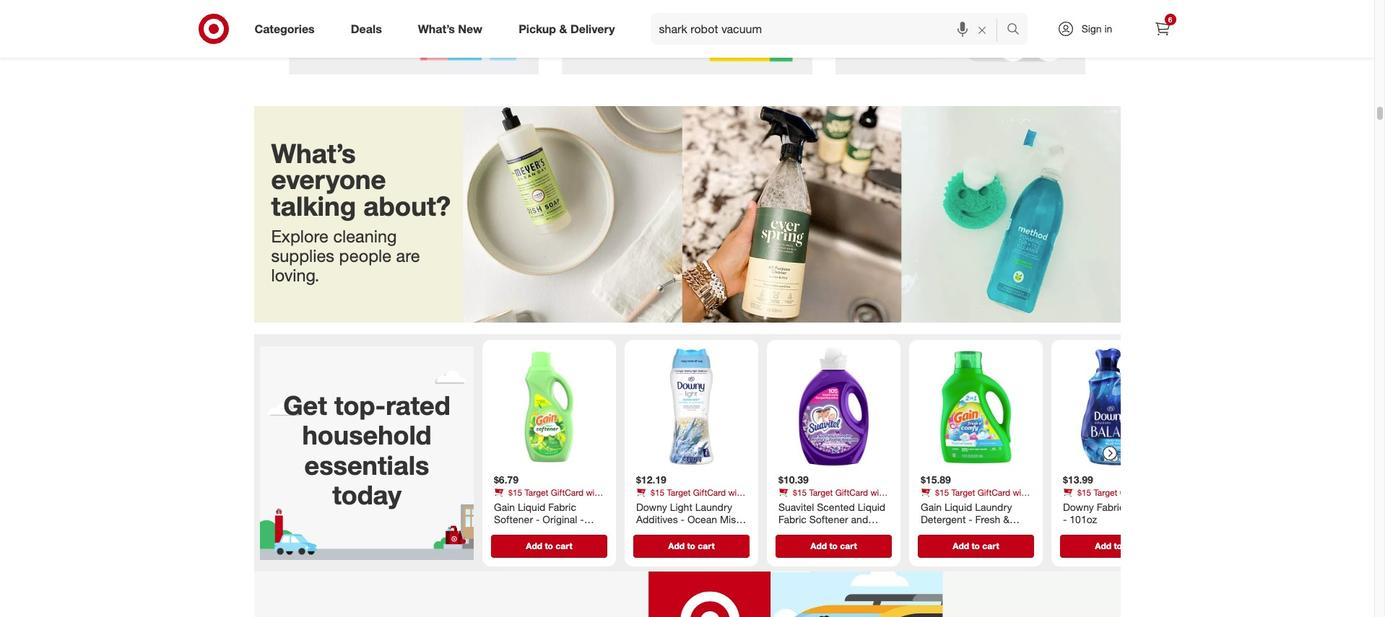 Task type: locate. For each thing, give the bounding box(es) containing it.
oz inside gain liquid laundry detergent - fresh & comfy - 113 fl oz
[[988, 526, 999, 538]]

with for gain liquid laundry detergent - fresh & comfy - 113 fl oz
[[1013, 487, 1029, 498]]

2 horizontal spatial fabric
[[1097, 501, 1125, 513]]

target up the light
[[667, 487, 691, 498]]

1 add to cart from the left
[[526, 540, 572, 551]]

add to cart button for and
[[775, 535, 892, 558]]

to down downy light laundry additives - ocean mist - 12.2oz at the bottom of page
[[687, 540, 695, 551]]

0 horizontal spatial gain
[[494, 501, 515, 513]]

target up gain liquid laundry detergent - fresh & comfy - 113 fl oz
[[951, 487, 975, 498]]

fl
[[980, 526, 985, 538], [805, 539, 810, 551]]

softener up "44oz" in the bottom of the page
[[494, 513, 533, 526]]

cart down original
[[555, 540, 572, 551]]

- right mist
[[742, 513, 746, 526]]

get
[[283, 390, 327, 421]]

care for original
[[534, 498, 551, 509]]

cart for and
[[840, 540, 857, 551]]

1 $15 target giftcard with $50 home care purchase from the left
[[494, 487, 602, 509]]

gain inside gain liquid fabric softener - original - 44oz
[[494, 501, 515, 513]]

3 add to cart from the left
[[810, 540, 857, 551]]

product link
[[824, 0, 1098, 83]]

home for $13.99
[[1079, 498, 1101, 509]]

$50 down the $6.79
[[494, 498, 508, 509]]

gain inside gain liquid laundry detergent - fresh & comfy - 113 fl oz
[[921, 501, 942, 513]]

2 care from the left
[[677, 498, 694, 509]]

home
[[510, 498, 532, 509], [652, 498, 674, 509], [795, 498, 817, 509], [937, 498, 959, 509], [1079, 498, 1101, 509]]

with for gain liquid fabric softener - original - 44oz
[[586, 487, 602, 498]]

sign
[[1082, 22, 1102, 35]]

2 home from the left
[[652, 498, 674, 509]]

0 vertical spatial &
[[559, 21, 567, 36]]

laundry inside gain liquid laundry detergent - fresh & comfy - 113 fl oz
[[975, 501, 1012, 513]]

5 add to cart button from the left
[[1060, 535, 1176, 558]]

giftcard for ocean
[[693, 487, 726, 498]]

gain
[[494, 501, 515, 513], [921, 501, 942, 513]]

1 liquid from the left
[[518, 501, 545, 513]]

fabric inside downy fabric softeners - 101oz
[[1097, 501, 1125, 513]]

$15 down $15.89
[[935, 487, 949, 498]]

2 $50 from the left
[[636, 498, 650, 509]]

$15 target giftcard with $50 home care purchase up original
[[494, 487, 602, 509]]

cart down ocean on the bottom
[[698, 540, 715, 551]]

target
[[525, 487, 548, 498], [667, 487, 691, 498], [809, 487, 833, 498], [951, 487, 975, 498], [1094, 487, 1117, 498]]

explore
[[271, 226, 329, 247]]

3 giftcard from the left
[[835, 487, 868, 498]]

add to cart down the lavender at the bottom right of page
[[810, 540, 857, 551]]

4 to from the left
[[972, 540, 980, 551]]

3 liquid from the left
[[944, 501, 972, 513]]

target up gain liquid fabric softener - original - 44oz
[[525, 487, 548, 498]]

care for and
[[819, 498, 836, 509]]

0 horizontal spatial oz
[[813, 539, 823, 551]]

giftcard for and
[[835, 487, 868, 498]]

add to cart
[[526, 540, 572, 551], [668, 540, 715, 551], [810, 540, 857, 551], [953, 540, 999, 551], [1095, 540, 1142, 551]]

laundry up ocean on the bottom
[[695, 501, 732, 513]]

0 horizontal spatial fabric
[[548, 501, 576, 513]]

giftcard up softeners
[[1120, 487, 1153, 498]]

$50
[[494, 498, 508, 509], [636, 498, 650, 509], [778, 498, 792, 509], [921, 498, 935, 509], [1063, 498, 1077, 509]]

to down gain liquid fabric softener - original - 44oz
[[545, 540, 553, 551]]

giftcard up ocean on the bottom
[[693, 487, 726, 498]]

fabric inside gain liquid fabric softener - original - 44oz
[[548, 501, 576, 513]]

0 horizontal spatial laundry
[[695, 501, 732, 513]]

2 horizontal spatial liquid
[[944, 501, 972, 513]]

fabric inside the suavitel scented liquid fabric softener and conditioner - lavender - 105 fl oz
[[778, 513, 806, 526]]

$15 down the $6.79
[[508, 487, 522, 498]]

liquid inside gain liquid laundry detergent - fresh & comfy - 113 fl oz
[[944, 501, 972, 513]]

downy fabric softeners - 101oz image
[[1057, 346, 1179, 468]]

1 horizontal spatial fl
[[980, 526, 985, 538]]

1 purchase from the left
[[554, 498, 590, 509]]

purchase
[[554, 498, 590, 509], [696, 498, 732, 509], [838, 498, 874, 509], [981, 498, 1017, 509], [1123, 498, 1159, 509]]

1 laundry from the left
[[695, 501, 732, 513]]

1 with from the left
[[586, 487, 602, 498]]

downy inside downy fabric softeners - 101oz
[[1063, 501, 1094, 513]]

softener inside gain liquid fabric softener - original - 44oz
[[494, 513, 533, 526]]

3 add to cart button from the left
[[775, 535, 892, 558]]

$15 down $12.19
[[651, 487, 664, 498]]

with for suavitel scented liquid fabric softener and conditioner - lavender - 105 fl oz
[[870, 487, 887, 498]]

2 gain from the left
[[921, 501, 942, 513]]

4 giftcard from the left
[[978, 487, 1010, 498]]

-
[[536, 513, 540, 526], [580, 513, 584, 526], [681, 513, 685, 526], [742, 513, 746, 526], [969, 513, 972, 526], [1063, 513, 1067, 526], [834, 526, 838, 538], [954, 526, 957, 538], [778, 539, 782, 551]]

fabric down suavitel
[[778, 513, 806, 526]]

1 horizontal spatial oz
[[988, 526, 999, 538]]

4 target from the left
[[951, 487, 975, 498]]

add down conditioner
[[810, 540, 827, 551]]

what's new link
[[406, 13, 501, 45]]

1 horizontal spatial what's
[[418, 21, 455, 36]]

4 cart from the left
[[982, 540, 999, 551]]

3 to from the left
[[829, 540, 838, 551]]

0 horizontal spatial fl
[[805, 539, 810, 551]]

3 purchase from the left
[[838, 498, 874, 509]]

what's left new
[[418, 21, 455, 36]]

add to cart button down and
[[775, 535, 892, 558]]

$15 target giftcard with $50 home care purchase
[[494, 487, 602, 509], [636, 487, 744, 509], [778, 487, 887, 509], [921, 487, 1029, 509], [1063, 487, 1171, 509]]

4 home from the left
[[937, 498, 959, 509]]

gain up detergent
[[921, 501, 942, 513]]

purchase for original
[[554, 498, 590, 509]]

2 giftcard from the left
[[693, 487, 726, 498]]

3 $50 from the left
[[778, 498, 792, 509]]

add to cart button down fresh
[[918, 535, 1034, 558]]

1 horizontal spatial softener
[[809, 513, 848, 526]]

laundry inside downy light laundry additives - ocean mist - 12.2oz
[[695, 501, 732, 513]]

add down downy light laundry additives - ocean mist - 12.2oz at the bottom of page
[[668, 540, 685, 551]]

cart for original
[[555, 540, 572, 551]]

3 care from the left
[[819, 498, 836, 509]]

- right original
[[580, 513, 584, 526]]

fabric
[[548, 501, 576, 513], [1097, 501, 1125, 513], [778, 513, 806, 526]]

add down gain liquid fabric softener - original - 44oz
[[526, 540, 542, 551]]

liquid
[[518, 501, 545, 513], [858, 501, 885, 513], [944, 501, 972, 513]]

care up original
[[534, 498, 551, 509]]

5 purchase from the left
[[1123, 498, 1159, 509]]

to down conditioner
[[829, 540, 838, 551]]

downy light laundry additives - ocean mist - 12.2oz
[[636, 501, 746, 538]]

$15 target giftcard with $50 home care purchase for ocean
[[636, 487, 744, 509]]

get top-rated household essentials today
[[283, 390, 450, 510]]

- left original
[[536, 513, 540, 526]]

gain for gain liquid fabric softener - original - 44oz
[[494, 501, 515, 513]]

to down downy fabric softeners - 101oz
[[1114, 540, 1122, 551]]

$15 target giftcard with $50 home care purchase for original
[[494, 487, 602, 509]]

downy up 101oz
[[1063, 501, 1094, 513]]

1 horizontal spatial fabric
[[778, 513, 806, 526]]

0 horizontal spatial softener
[[494, 513, 533, 526]]

to for ocean
[[687, 540, 695, 551]]

light
[[670, 501, 692, 513]]

with
[[586, 487, 602, 498], [728, 487, 744, 498], [870, 487, 887, 498], [1013, 487, 1029, 498], [1155, 487, 1171, 498]]

fl down fresh
[[980, 526, 985, 538]]

$15 target giftcard with $50 home care purchase up and
[[778, 487, 887, 509]]

downy inside downy light laundry additives - ocean mist - 12.2oz
[[636, 501, 667, 513]]

cart
[[555, 540, 572, 551], [698, 540, 715, 551], [840, 540, 857, 551], [982, 540, 999, 551], [1125, 540, 1142, 551]]

with for downy light laundry additives - ocean mist - 12.2oz
[[728, 487, 744, 498]]

care left softeners
[[1104, 498, 1121, 509]]

deals link for what's new link at the left top
[[339, 13, 400, 45]]

& right fresh
[[1003, 513, 1010, 526]]

to for fresh
[[972, 540, 980, 551]]

oz down fresh
[[988, 526, 999, 538]]

5 add from the left
[[1095, 540, 1111, 551]]

44oz
[[494, 526, 516, 538]]

3 cart from the left
[[840, 540, 857, 551]]

1 horizontal spatial &
[[1003, 513, 1010, 526]]

add to cart for ocean
[[668, 540, 715, 551]]

loving.
[[271, 265, 319, 286]]

suavitel
[[778, 501, 814, 513]]

home down $10.39
[[795, 498, 817, 509]]

2 softener from the left
[[809, 513, 848, 526]]

pickup & delivery link
[[507, 13, 633, 45]]

0 vertical spatial what's
[[418, 21, 455, 36]]

$10.39
[[778, 474, 809, 486]]

2 $15 target giftcard with $50 home care purchase from the left
[[636, 487, 744, 509]]

add for fresh
[[953, 540, 969, 551]]

2 add to cart button from the left
[[633, 535, 749, 558]]

oz
[[988, 526, 999, 538], [813, 539, 823, 551]]

1 to from the left
[[545, 540, 553, 551]]

0 horizontal spatial liquid
[[518, 501, 545, 513]]

deals link for product link
[[551, 0, 824, 83]]

& right pickup
[[559, 21, 567, 36]]

1 vertical spatial what's
[[271, 137, 356, 169]]

2 liquid from the left
[[858, 501, 885, 513]]

- down scented
[[834, 526, 838, 538]]

laundry for ocean
[[695, 501, 732, 513]]

fabric up original
[[548, 501, 576, 513]]

4 $15 target giftcard with $50 home care purchase from the left
[[921, 487, 1029, 509]]

liquid up original
[[518, 501, 545, 513]]

downy
[[636, 501, 667, 513], [1063, 501, 1094, 513]]

add
[[526, 540, 542, 551], [668, 540, 685, 551], [810, 540, 827, 551], [953, 540, 969, 551], [1095, 540, 1111, 551]]

5 care from the left
[[1104, 498, 1121, 509]]

1 home from the left
[[510, 498, 532, 509]]

laundry up fresh
[[975, 501, 1012, 513]]

add down 101oz
[[1095, 540, 1111, 551]]

and
[[851, 513, 868, 526]]

fabric up 101oz
[[1097, 501, 1125, 513]]

deals link
[[277, 0, 551, 83], [551, 0, 824, 83], [339, 13, 400, 45]]

pickup
[[519, 21, 556, 36]]

$15 for $6.79
[[508, 487, 522, 498]]

2 cart from the left
[[698, 540, 715, 551]]

1 cart from the left
[[555, 540, 572, 551]]

2 $15 from the left
[[651, 487, 664, 498]]

$15 down $10.39
[[793, 487, 807, 498]]

giftcard up fresh
[[978, 487, 1010, 498]]

$50 for downy light laundry additives - ocean mist - 12.2oz
[[636, 498, 650, 509]]

4 care from the left
[[961, 498, 978, 509]]

home down the $6.79
[[510, 498, 532, 509]]

3 $15 target giftcard with $50 home care purchase from the left
[[778, 487, 887, 509]]

giftcard up original
[[551, 487, 583, 498]]

1 horizontal spatial downy
[[1063, 501, 1094, 513]]

add down the 113
[[953, 540, 969, 551]]

add to cart button down downy fabric softeners - 101oz
[[1060, 535, 1176, 558]]

downy for additives
[[636, 501, 667, 513]]

giftcard
[[551, 487, 583, 498], [693, 487, 726, 498], [835, 487, 868, 498], [978, 487, 1010, 498], [1120, 487, 1153, 498]]

$50 up detergent
[[921, 498, 935, 509]]

3 with from the left
[[870, 487, 887, 498]]

pickup & delivery
[[519, 21, 615, 36]]

$50 up 101oz
[[1063, 498, 1077, 509]]

fl down conditioner
[[805, 539, 810, 551]]

5 with from the left
[[1155, 487, 1171, 498]]

3 home from the left
[[795, 498, 817, 509]]

what's new
[[418, 21, 483, 36]]

care up fresh
[[961, 498, 978, 509]]

care right suavitel
[[819, 498, 836, 509]]

add to cart button down original
[[491, 535, 607, 558]]

2 to from the left
[[687, 540, 695, 551]]

1 downy from the left
[[636, 501, 667, 513]]

home up detergent
[[937, 498, 959, 509]]

1 care from the left
[[534, 498, 551, 509]]

4 $50 from the left
[[921, 498, 935, 509]]

$50 for gain liquid fabric softener - original - 44oz
[[494, 498, 508, 509]]

$50 down $10.39
[[778, 498, 792, 509]]

in
[[1105, 22, 1113, 35]]

add to cart down the 113
[[953, 540, 999, 551]]

lavender
[[841, 526, 883, 538]]

delivery
[[571, 21, 615, 36]]

add for ocean
[[668, 540, 685, 551]]

supplies
[[271, 246, 334, 267]]

rated
[[386, 390, 450, 421]]

$15 target giftcard with $50 home care purchase up 101oz
[[1063, 487, 1171, 509]]

$15 target giftcard with $50 home care purchase up fresh
[[921, 487, 1029, 509]]

add to cart for original
[[526, 540, 572, 551]]

3 add from the left
[[810, 540, 827, 551]]

5 target from the left
[[1094, 487, 1117, 498]]

3 $15 from the left
[[793, 487, 807, 498]]

4 add to cart from the left
[[953, 540, 999, 551]]

4 add from the left
[[953, 540, 969, 551]]

1 add from the left
[[526, 540, 542, 551]]

$50 up additives
[[636, 498, 650, 509]]

4 add to cart button from the left
[[918, 535, 1034, 558]]

$15 target giftcard with $50 home care purchase up ocean on the bottom
[[636, 487, 744, 509]]

downy light laundry additives - ocean mist - 12.2oz image
[[630, 346, 752, 468]]

2 with from the left
[[728, 487, 744, 498]]

laundry for fresh
[[975, 501, 1012, 513]]

$15
[[508, 487, 522, 498], [651, 487, 664, 498], [793, 487, 807, 498], [935, 487, 949, 498], [1077, 487, 1091, 498]]

5 cart from the left
[[1125, 540, 1142, 551]]

2 downy from the left
[[1063, 501, 1094, 513]]

4 $15 from the left
[[935, 487, 949, 498]]

care
[[534, 498, 551, 509], [677, 498, 694, 509], [819, 498, 836, 509], [961, 498, 978, 509], [1104, 498, 1121, 509]]

softener
[[494, 513, 533, 526], [809, 513, 848, 526]]

to for original
[[545, 540, 553, 551]]

&
[[559, 21, 567, 36], [1003, 513, 1010, 526]]

1 horizontal spatial laundry
[[975, 501, 1012, 513]]

downy up additives
[[636, 501, 667, 513]]

target up downy fabric softeners - 101oz
[[1094, 487, 1117, 498]]

care up ocean on the bottom
[[677, 498, 694, 509]]

cart down fresh
[[982, 540, 999, 551]]

cart down the lavender at the bottom right of page
[[840, 540, 857, 551]]

purchase for fresh
[[981, 498, 1017, 509]]

1 softener from the left
[[494, 513, 533, 526]]

laundry
[[695, 501, 732, 513], [975, 501, 1012, 513]]

$15.89
[[921, 474, 951, 486]]

3 target from the left
[[809, 487, 833, 498]]

add to cart down gain liquid fabric softener - original - 44oz
[[526, 540, 572, 551]]

- left the 113
[[954, 526, 957, 538]]

oz down conditioner
[[813, 539, 823, 551]]

$15 down the $13.99
[[1077, 487, 1091, 498]]

1 horizontal spatial gain
[[921, 501, 942, 513]]

2 laundry from the left
[[975, 501, 1012, 513]]

add to cart down downy light laundry additives - ocean mist - 12.2oz at the bottom of page
[[668, 540, 715, 551]]

113
[[960, 526, 977, 538]]

giftcard for fresh
[[978, 487, 1010, 498]]

2 target from the left
[[667, 487, 691, 498]]

deals
[[351, 21, 382, 36], [315, 22, 355, 41], [589, 22, 629, 41]]

add for and
[[810, 540, 827, 551]]

softener down scented
[[809, 513, 848, 526]]

- left 101oz
[[1063, 513, 1067, 526]]

cart down downy fabric softeners - 101oz
[[1125, 540, 1142, 551]]

home up additives
[[652, 498, 674, 509]]

1 vertical spatial &
[[1003, 513, 1010, 526]]

0 horizontal spatial what's
[[271, 137, 356, 169]]

are
[[396, 246, 420, 267]]

what's everyone talking about? explore cleaning supplies people are loving.
[[271, 137, 451, 286]]

1 add to cart button from the left
[[491, 535, 607, 558]]

liquid up detergent
[[944, 501, 972, 513]]

what's up talking
[[271, 137, 356, 169]]

target up scented
[[809, 487, 833, 498]]

gain up "44oz" in the bottom of the page
[[494, 501, 515, 513]]

add to cart button down ocean on the bottom
[[633, 535, 749, 558]]

1 giftcard from the left
[[551, 487, 583, 498]]

5 $15 from the left
[[1077, 487, 1091, 498]]

1 target from the left
[[525, 487, 548, 498]]

- down the light
[[681, 513, 685, 526]]

to down the 113
[[972, 540, 980, 551]]

1 $50 from the left
[[494, 498, 508, 509]]

home up 101oz
[[1079, 498, 1101, 509]]

- up the 113
[[969, 513, 972, 526]]

liquid inside gain liquid fabric softener - original - 44oz
[[518, 501, 545, 513]]

what's inside what's everyone talking about? explore cleaning supplies people are loving.
[[271, 137, 356, 169]]

$13.99
[[1063, 474, 1093, 486]]

target for $12.19
[[667, 487, 691, 498]]

add to cart down downy fabric softeners - 101oz
[[1095, 540, 1142, 551]]

2 add from the left
[[668, 540, 685, 551]]

$15 for $15.89
[[935, 487, 949, 498]]

4 with from the left
[[1013, 487, 1029, 498]]

everyone
[[271, 163, 386, 196]]

home for $10.39
[[795, 498, 817, 509]]

6
[[1169, 15, 1173, 24]]

to
[[545, 540, 553, 551], [687, 540, 695, 551], [829, 540, 838, 551], [972, 540, 980, 551], [1114, 540, 1122, 551]]

4 purchase from the left
[[981, 498, 1017, 509]]

what's
[[418, 21, 455, 36], [271, 137, 356, 169]]

5 home from the left
[[1079, 498, 1101, 509]]

liquid up and
[[858, 501, 885, 513]]

categories
[[255, 21, 315, 36]]

1 horizontal spatial liquid
[[858, 501, 885, 513]]

0 horizontal spatial downy
[[636, 501, 667, 513]]

ocean
[[687, 513, 717, 526]]

add for original
[[526, 540, 542, 551]]

softener inside the suavitel scented liquid fabric softener and conditioner - lavender - 105 fl oz
[[809, 513, 848, 526]]

2 add to cart from the left
[[668, 540, 715, 551]]

1 $15 from the left
[[508, 487, 522, 498]]

detergent
[[921, 513, 966, 526]]

5 $50 from the left
[[1063, 498, 1077, 509]]

1 gain from the left
[[494, 501, 515, 513]]

2 purchase from the left
[[696, 498, 732, 509]]

home for $15.89
[[937, 498, 959, 509]]

drive up starbucks image
[[254, 572, 1121, 618]]

add to cart button
[[491, 535, 607, 558], [633, 535, 749, 558], [775, 535, 892, 558], [918, 535, 1034, 558], [1060, 535, 1176, 558]]

liquid for detergent
[[944, 501, 972, 513]]

giftcard up scented
[[835, 487, 868, 498]]



Task type: vqa. For each thing, say whether or not it's contained in the screenshot.
look
no



Task type: describe. For each thing, give the bounding box(es) containing it.
new
[[458, 21, 483, 36]]

add to cart button for original
[[491, 535, 607, 558]]

what's for everyone
[[271, 137, 356, 169]]

sign in
[[1082, 22, 1113, 35]]

softeners
[[1128, 501, 1172, 513]]

gain liquid laundry detergent - fresh & comfy - 113 fl oz
[[921, 501, 1012, 538]]

$50 for downy fabric softeners - 101oz
[[1063, 498, 1077, 509]]

12.2oz
[[636, 526, 666, 538]]

essentials
[[304, 450, 429, 481]]

people
[[339, 246, 392, 267]]

fresh
[[975, 513, 1000, 526]]

talking
[[271, 190, 356, 222]]

today
[[332, 479, 401, 510]]

to for and
[[829, 540, 838, 551]]

scented
[[817, 501, 855, 513]]

$15 for $10.39
[[793, 487, 807, 498]]

what's for new
[[418, 21, 455, 36]]

gain liquid laundry detergent - fresh & comfy - 113 fl oz image
[[915, 346, 1037, 468]]

target for $15.89
[[951, 487, 975, 498]]

carousel region
[[254, 334, 1185, 572]]

add to cart button for fresh
[[918, 535, 1034, 558]]

105
[[785, 539, 802, 551]]

sign in link
[[1045, 13, 1135, 45]]

target for $6.79
[[525, 487, 548, 498]]

target for $10.39
[[809, 487, 833, 498]]

fl inside the suavitel scented liquid fabric softener and conditioner - lavender - 105 fl oz
[[805, 539, 810, 551]]

$50 for gain liquid laundry detergent - fresh & comfy - 113 fl oz
[[921, 498, 935, 509]]

suavitel scented liquid fabric softener and conditioner - lavender - 105 fl oz
[[778, 501, 885, 551]]

about?
[[364, 190, 451, 222]]

cart for fresh
[[982, 540, 999, 551]]

gain liquid fabric softener - original - 44oz
[[494, 501, 584, 538]]

top-
[[334, 390, 386, 421]]

fl inside gain liquid laundry detergent - fresh & comfy - 113 fl oz
[[980, 526, 985, 538]]

101oz
[[1070, 513, 1097, 526]]

$15 target giftcard with $50 home care purchase for fresh
[[921, 487, 1029, 509]]

$15 target giftcard with $50 home care purchase for and
[[778, 487, 887, 509]]

categories link
[[242, 13, 333, 45]]

5 add to cart from the left
[[1095, 540, 1142, 551]]

downy fabric softeners - 101oz
[[1063, 501, 1172, 526]]

$6.79
[[494, 474, 518, 486]]

liquid inside the suavitel scented liquid fabric softener and conditioner - lavender - 105 fl oz
[[858, 501, 885, 513]]

$50 for suavitel scented liquid fabric softener and conditioner - lavender - 105 fl oz
[[778, 498, 792, 509]]

downy for -
[[1063, 501, 1094, 513]]

additives
[[636, 513, 678, 526]]

cleaning
[[333, 226, 397, 247]]

care for fresh
[[961, 498, 978, 509]]

& inside gain liquid laundry detergent - fresh & comfy - 113 fl oz
[[1003, 513, 1010, 526]]

6 link
[[1147, 13, 1179, 45]]

conditioner
[[778, 526, 831, 538]]

$15 for $12.19
[[651, 487, 664, 498]]

target for $13.99
[[1094, 487, 1117, 498]]

household
[[302, 420, 431, 451]]

What can we help you find? suggestions appear below search field
[[651, 13, 1010, 45]]

product
[[862, 1, 918, 19]]

cart for ocean
[[698, 540, 715, 551]]

- left 105
[[778, 539, 782, 551]]

mist
[[720, 513, 739, 526]]

5 to from the left
[[1114, 540, 1122, 551]]

gain for gain liquid laundry detergent - fresh & comfy - 113 fl oz
[[921, 501, 942, 513]]

add to cart button for ocean
[[633, 535, 749, 558]]

$12.19
[[636, 474, 666, 486]]

comfy
[[921, 526, 951, 538]]

gain liquid fabric softener - original - 44oz image
[[488, 346, 610, 468]]

with for downy fabric softeners - 101oz
[[1155, 487, 1171, 498]]

liquid for softener
[[518, 501, 545, 513]]

purchase for and
[[838, 498, 874, 509]]

add to cart for and
[[810, 540, 857, 551]]

- inside downy fabric softeners - 101oz
[[1063, 513, 1067, 526]]

original
[[542, 513, 577, 526]]

purchase for ocean
[[696, 498, 732, 509]]

care for ocean
[[677, 498, 694, 509]]

oz inside the suavitel scented liquid fabric softener and conditioner - lavender - 105 fl oz
[[813, 539, 823, 551]]

add to cart for fresh
[[953, 540, 999, 551]]

home for $6.79
[[510, 498, 532, 509]]

home for $12.19
[[652, 498, 674, 509]]

search button
[[1000, 13, 1035, 48]]

suavitel scented liquid fabric softener and conditioner - lavender - 105 fl oz image
[[773, 346, 895, 468]]

search
[[1000, 23, 1035, 37]]

0 horizontal spatial &
[[559, 21, 567, 36]]

$15 for $13.99
[[1077, 487, 1091, 498]]

5 giftcard from the left
[[1120, 487, 1153, 498]]

5 $15 target giftcard with $50 home care purchase from the left
[[1063, 487, 1171, 509]]

giftcard for original
[[551, 487, 583, 498]]



